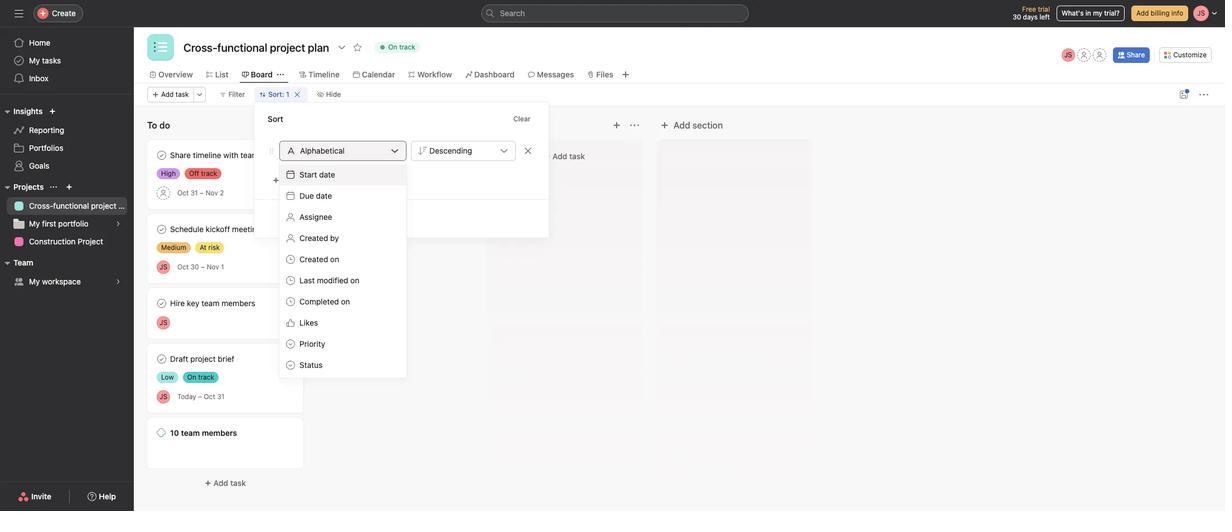 Task type: locate. For each thing, give the bounding box(es) containing it.
1 horizontal spatial more actions image
[[1199, 90, 1208, 99]]

workflow
[[417, 70, 452, 79]]

1 horizontal spatial on track
[[388, 43, 415, 51]]

30 inside free trial 30 days left
[[1013, 13, 1021, 21]]

0 horizontal spatial 30
[[191, 263, 199, 272]]

start date
[[299, 170, 335, 180]]

1 vertical spatial completed image
[[155, 223, 168, 236]]

2 horizontal spatial on
[[350, 276, 359, 285]]

js for js button under low
[[159, 393, 167, 401]]

js button down what's
[[1062, 49, 1075, 62]]

– right today
[[198, 393, 202, 401]]

add billing info
[[1136, 9, 1183, 17]]

0 horizontal spatial on
[[330, 255, 339, 264]]

1 created from the top
[[299, 234, 328, 243]]

on down modified
[[341, 297, 350, 307]]

list
[[215, 70, 229, 79]]

team button
[[0, 257, 33, 270]]

0 horizontal spatial more actions image
[[196, 91, 203, 98]]

1 horizontal spatial on
[[341, 297, 350, 307]]

home link
[[7, 34, 127, 52]]

0 horizontal spatial share
[[170, 151, 191, 160]]

first inside projects 'element'
[[42, 219, 56, 229]]

board
[[251, 70, 273, 79]]

on
[[388, 43, 397, 51], [187, 374, 196, 382]]

1 vertical spatial on
[[350, 276, 359, 285]]

1 vertical spatial team
[[181, 429, 200, 438]]

messages link
[[528, 69, 574, 81]]

on track down draft project brief
[[187, 374, 214, 382]]

0 vertical spatial date
[[319, 170, 335, 180]]

on up today
[[187, 374, 196, 382]]

insights button
[[0, 105, 43, 118]]

1 vertical spatial project
[[190, 355, 216, 364]]

10
[[170, 429, 179, 438]]

track up workflow link
[[399, 43, 415, 51]]

0 vertical spatial nov
[[206, 189, 218, 197]]

1 completed image from the top
[[155, 149, 168, 162]]

0 vertical spatial first
[[356, 151, 371, 160]]

1 vertical spatial 31
[[217, 393, 224, 401]]

1 horizontal spatial team
[[201, 299, 219, 308]]

billing
[[1151, 9, 1170, 17]]

0 vertical spatial on
[[330, 255, 339, 264]]

show options, current sort, top image
[[50, 184, 57, 191]]

members for hire first 5 members
[[379, 151, 413, 160]]

high
[[161, 170, 176, 178]]

oct 30 – nov 1
[[177, 263, 224, 272]]

members down today – oct 31
[[202, 429, 237, 438]]

task
[[176, 90, 189, 99], [569, 152, 585, 161], [400, 201, 415, 210], [230, 479, 246, 488]]

more actions image left the filter dropdown button
[[196, 91, 203, 98]]

0 vertical spatial on
[[388, 43, 397, 51]]

teammates
[[241, 151, 281, 160]]

completed image
[[325, 149, 338, 162], [155, 297, 168, 311], [155, 353, 168, 366]]

on track inside dropdown button
[[388, 43, 415, 51]]

0 vertical spatial members
[[379, 151, 413, 160]]

0 vertical spatial 1
[[286, 90, 289, 99]]

created left by
[[299, 234, 328, 243]]

on for completed on
[[341, 297, 350, 307]]

1 horizontal spatial 31
[[217, 393, 224, 401]]

share up high
[[170, 151, 191, 160]]

project left plan
[[91, 201, 116, 211]]

add to starred image
[[353, 43, 362, 52]]

search button
[[481, 4, 749, 22]]

date right due on the left of page
[[316, 191, 332, 201]]

first up construction
[[42, 219, 56, 229]]

oct right today
[[204, 393, 215, 401]]

3 my from the top
[[29, 277, 40, 287]]

1 vertical spatial on
[[187, 374, 196, 382]]

team right key
[[201, 299, 219, 308]]

my inside global element
[[29, 56, 40, 65]]

descending
[[429, 146, 472, 156]]

on inside dropdown button
[[388, 43, 397, 51]]

add inside "button"
[[674, 120, 690, 130]]

cross-functional project plan link
[[7, 197, 134, 215]]

more actions image
[[1199, 90, 1208, 99], [196, 91, 203, 98]]

my tasks
[[29, 56, 61, 65]]

due
[[299, 191, 314, 201]]

1 horizontal spatial 1
[[286, 90, 289, 99]]

portfolios link
[[7, 139, 127, 157]]

1 horizontal spatial share
[[1127, 51, 1145, 59]]

my down cross-
[[29, 219, 40, 229]]

1 vertical spatial –
[[201, 263, 205, 272]]

left
[[1040, 13, 1050, 21]]

share
[[1127, 51, 1145, 59], [170, 151, 191, 160]]

1 horizontal spatial 30
[[1013, 13, 1021, 21]]

hire up start date menu item
[[340, 151, 354, 160]]

add left billing
[[1136, 9, 1149, 17]]

on right modified
[[350, 276, 359, 285]]

1 up hire key team members
[[221, 263, 224, 272]]

dialog
[[254, 103, 549, 238]]

filter
[[228, 90, 245, 99]]

0 vertical spatial project
[[91, 201, 116, 211]]

oct down "medium"
[[177, 263, 189, 272]]

oct 31 – nov 2
[[177, 189, 224, 197]]

my inside projects 'element'
[[29, 219, 40, 229]]

date inside menu item
[[319, 170, 335, 180]]

my for my workspace
[[29, 277, 40, 287]]

js down low
[[159, 393, 167, 401]]

1 horizontal spatial on
[[388, 43, 397, 51]]

31 right today
[[217, 393, 224, 401]]

2 created from the top
[[299, 255, 328, 264]]

start date menu item
[[279, 164, 406, 186]]

0 vertical spatial completed image
[[155, 149, 168, 162]]

completed image for share timeline with teammates
[[155, 149, 168, 162]]

1 vertical spatial first
[[42, 219, 56, 229]]

completed checkbox up start date menu item
[[325, 149, 338, 162]]

2 my from the top
[[29, 219, 40, 229]]

1 left clear image
[[286, 90, 289, 99]]

1 vertical spatial 1
[[221, 263, 224, 272]]

my left tasks on the left of page
[[29, 56, 40, 65]]

project
[[91, 201, 116, 211], [190, 355, 216, 364]]

None text field
[[181, 37, 332, 57]]

share inside 'share' button
[[1127, 51, 1145, 59]]

1 vertical spatial date
[[316, 191, 332, 201]]

created by
[[299, 234, 339, 243]]

js down what's
[[1064, 51, 1072, 59]]

0 vertical spatial my
[[29, 56, 40, 65]]

hide sidebar image
[[14, 9, 23, 18]]

completed image up high
[[155, 149, 168, 162]]

share down add billing info button
[[1127, 51, 1145, 59]]

1 vertical spatial track
[[201, 170, 217, 178]]

add down hire first 5 members
[[383, 201, 398, 210]]

completed image up "medium"
[[155, 223, 168, 236]]

completed image
[[155, 149, 168, 162], [155, 223, 168, 236]]

2 vertical spatial –
[[198, 393, 202, 401]]

oct for schedule
[[177, 263, 189, 272]]

completed image up start date menu item
[[325, 149, 338, 162]]

completed checkbox up high
[[155, 149, 168, 162]]

completed checkbox left key
[[155, 297, 168, 311]]

2 vertical spatial my
[[29, 277, 40, 287]]

completed image for hire first 5 members
[[325, 149, 338, 162]]

completed checkbox up "medium"
[[155, 223, 168, 236]]

add tab image
[[621, 70, 630, 79]]

0 horizontal spatial first
[[42, 219, 56, 229]]

– down at
[[201, 263, 205, 272]]

js for js button under what's
[[1064, 51, 1072, 59]]

2 vertical spatial completed image
[[155, 353, 168, 366]]

1 vertical spatial share
[[170, 151, 191, 160]]

first
[[356, 151, 371, 160], [42, 219, 56, 229]]

timeline link
[[299, 69, 340, 81]]

at risk
[[200, 244, 220, 252]]

completed image left key
[[155, 297, 168, 311]]

projects
[[13, 182, 44, 192]]

my tasks link
[[7, 52, 127, 70]]

1 my from the top
[[29, 56, 40, 65]]

0 vertical spatial share
[[1127, 51, 1145, 59]]

team right 10 on the bottom of page
[[181, 429, 200, 438]]

js button down "medium"
[[157, 261, 170, 274]]

–
[[200, 189, 204, 197], [201, 263, 205, 272], [198, 393, 202, 401]]

nov
[[206, 189, 218, 197], [207, 263, 219, 272]]

nov down risk
[[207, 263, 219, 272]]

sort: 1 button
[[254, 87, 308, 103]]

completed checkbox for schedule kickoff meeting
[[155, 223, 168, 236]]

my workspace link
[[7, 273, 127, 291]]

hire left key
[[170, 299, 185, 308]]

1 vertical spatial oct
[[177, 263, 189, 272]]

js button
[[1062, 49, 1075, 62], [157, 261, 170, 274], [157, 317, 170, 330], [157, 391, 170, 404]]

oct for share
[[177, 189, 189, 197]]

0 vertical spatial 30
[[1013, 13, 1021, 21]]

31 down off
[[191, 189, 198, 197]]

1 vertical spatial created
[[299, 255, 328, 264]]

1 horizontal spatial first
[[356, 151, 371, 160]]

today – oct 31
[[177, 393, 224, 401]]

last modified on
[[299, 276, 359, 285]]

on
[[330, 255, 339, 264], [350, 276, 359, 285], [341, 297, 350, 307]]

likes
[[299, 318, 318, 328]]

oct
[[177, 189, 189, 197], [177, 263, 189, 272], [204, 393, 215, 401]]

invite
[[31, 492, 51, 502]]

track down draft project brief
[[198, 374, 214, 382]]

0 vertical spatial 31
[[191, 189, 198, 197]]

clear
[[513, 115, 530, 123]]

at
[[200, 244, 206, 252]]

to do
[[147, 120, 170, 130]]

hire for hire key team members
[[170, 299, 185, 308]]

completed image for hire key team members
[[155, 297, 168, 311]]

my down team
[[29, 277, 40, 287]]

2 completed image from the top
[[155, 223, 168, 236]]

1 vertical spatial members
[[222, 299, 255, 308]]

members
[[379, 151, 413, 160], [222, 299, 255, 308], [202, 429, 237, 438]]

1 vertical spatial completed image
[[155, 297, 168, 311]]

1
[[286, 90, 289, 99], [221, 263, 224, 272]]

share button
[[1113, 47, 1150, 63]]

0 horizontal spatial project
[[91, 201, 116, 211]]

goals link
[[7, 157, 127, 175]]

2 vertical spatial track
[[198, 374, 214, 382]]

on down by
[[330, 255, 339, 264]]

date right start
[[319, 170, 335, 180]]

overview
[[158, 70, 193, 79]]

construction project link
[[7, 233, 127, 251]]

members for hire key team members
[[222, 299, 255, 308]]

add task image
[[273, 121, 282, 130]]

0 vertical spatial oct
[[177, 189, 189, 197]]

schedule kickoff meeting
[[170, 225, 261, 234]]

overview link
[[149, 69, 193, 81]]

0 vertical spatial hire
[[340, 151, 354, 160]]

project left brief
[[190, 355, 216, 364]]

on track button
[[370, 40, 425, 55]]

0 vertical spatial team
[[201, 299, 219, 308]]

present
[[486, 120, 518, 130]]

functional
[[53, 201, 89, 211]]

track right off
[[201, 170, 217, 178]]

Completed checkbox
[[155, 149, 168, 162], [325, 149, 338, 162], [155, 223, 168, 236], [155, 297, 168, 311]]

trial
[[1038, 5, 1050, 13]]

on up calendar
[[388, 43, 397, 51]]

clear image
[[294, 91, 300, 98]]

0 vertical spatial on track
[[388, 43, 415, 51]]

hire first 5 members
[[340, 151, 413, 160]]

1 vertical spatial my
[[29, 219, 40, 229]]

free
[[1022, 5, 1036, 13]]

add
[[1136, 9, 1149, 17], [161, 90, 174, 99], [674, 120, 690, 130], [553, 152, 567, 161], [383, 201, 398, 210], [213, 479, 228, 488]]

my
[[1093, 9, 1102, 17]]

0 horizontal spatial hire
[[170, 299, 185, 308]]

– down the off track
[[200, 189, 204, 197]]

first left 5
[[356, 151, 371, 160]]

1 horizontal spatial hire
[[340, 151, 354, 160]]

0 vertical spatial completed image
[[325, 149, 338, 162]]

files
[[596, 70, 613, 79]]

completed checkbox for hire first 5 members
[[325, 149, 338, 162]]

new image
[[49, 108, 56, 115]]

more actions image right save options "image" on the top right of the page
[[1199, 90, 1208, 99]]

oct up schedule
[[177, 189, 189, 197]]

brief
[[218, 355, 234, 364]]

add left 'section'
[[674, 120, 690, 130]]

members right key
[[222, 299, 255, 308]]

see details, my first portfolio image
[[115, 221, 122, 228]]

completed image left draft
[[155, 353, 168, 366]]

new project or portfolio image
[[66, 184, 73, 191]]

0 horizontal spatial 1
[[221, 263, 224, 272]]

sort
[[268, 114, 283, 124]]

2 vertical spatial on
[[341, 297, 350, 307]]

risk
[[208, 244, 220, 252]]

0 vertical spatial track
[[399, 43, 415, 51]]

1 vertical spatial nov
[[207, 263, 219, 272]]

1 vertical spatial on track
[[187, 374, 214, 382]]

js down "medium"
[[159, 263, 167, 271]]

dialog containing sort
[[254, 103, 549, 238]]

nov left the 2
[[206, 189, 218, 197]]

created down created by
[[299, 255, 328, 264]]

1 horizontal spatial project
[[190, 355, 216, 364]]

on track up calendar
[[388, 43, 415, 51]]

0 vertical spatial –
[[200, 189, 204, 197]]

home
[[29, 38, 50, 47]]

js up completed option on the left bottom
[[159, 319, 167, 327]]

track
[[399, 43, 415, 51], [201, 170, 217, 178], [198, 374, 214, 382]]

low
[[161, 374, 174, 382]]

my inside teams 'element'
[[29, 277, 40, 287]]

members right 5
[[379, 151, 413, 160]]

0 vertical spatial created
[[299, 234, 328, 243]]

construction
[[29, 237, 76, 246]]

1 vertical spatial hire
[[170, 299, 185, 308]]

reporting link
[[7, 122, 127, 139]]

workspace
[[42, 277, 81, 287]]



Task type: vqa. For each thing, say whether or not it's contained in the screenshot.
Projects dropdown button at the top of page
yes



Task type: describe. For each thing, give the bounding box(es) containing it.
timeline
[[193, 151, 221, 160]]

goals
[[29, 161, 49, 171]]

cross-
[[29, 201, 53, 211]]

section
[[692, 120, 723, 130]]

– for kickoff
[[201, 263, 205, 272]]

off
[[189, 170, 199, 178]]

search list box
[[481, 4, 749, 22]]

project
[[78, 237, 103, 246]]

my first portfolio
[[29, 219, 89, 229]]

reporting
[[29, 125, 64, 135]]

date for due date
[[316, 191, 332, 201]]

team
[[13, 258, 33, 268]]

what's
[[1062, 9, 1084, 17]]

0 horizontal spatial team
[[181, 429, 200, 438]]

track for share timeline with teammates
[[201, 170, 217, 178]]

days
[[1023, 13, 1038, 21]]

created for created on
[[299, 255, 328, 264]]

insights
[[13, 107, 43, 116]]

meeting
[[232, 225, 261, 234]]

add right remove image
[[553, 152, 567, 161]]

add task image
[[612, 121, 621, 130]]

descending button
[[411, 141, 516, 161]]

1 inside the sort: 1 dropdown button
[[286, 90, 289, 99]]

customize button
[[1159, 47, 1212, 63]]

completed image for schedule kickoff meeting
[[155, 223, 168, 236]]

dashboard
[[474, 70, 515, 79]]

2
[[220, 189, 224, 197]]

free trial 30 days left
[[1013, 5, 1050, 21]]

hide
[[326, 90, 341, 99]]

due date
[[299, 191, 332, 201]]

date for start date
[[319, 170, 335, 180]]

projects button
[[0, 181, 44, 194]]

portfolios
[[29, 143, 63, 153]]

show options image
[[338, 43, 346, 52]]

add section button
[[656, 115, 727, 135]]

in
[[1086, 9, 1091, 17]]

my for my tasks
[[29, 56, 40, 65]]

with
[[223, 151, 238, 160]]

start
[[299, 170, 317, 180]]

tab actions image
[[277, 71, 284, 78]]

– for timeline
[[200, 189, 204, 197]]

created on
[[299, 255, 339, 264]]

my for my first portfolio
[[29, 219, 40, 229]]

inbox link
[[7, 70, 127, 88]]

js for js button under "medium"
[[159, 263, 167, 271]]

medium
[[161, 244, 186, 252]]

teams element
[[0, 253, 134, 293]]

alphabetical button
[[279, 141, 406, 161]]

Completed milestone checkbox
[[157, 429, 166, 438]]

calendar
[[362, 70, 395, 79]]

help button
[[80, 487, 123, 507]]

add inside button
[[1136, 9, 1149, 17]]

share for share
[[1127, 51, 1145, 59]]

key
[[187, 299, 199, 308]]

board link
[[242, 69, 273, 81]]

hide button
[[312, 87, 346, 103]]

off track
[[189, 170, 217, 178]]

alphabetical
[[300, 146, 345, 156]]

portfolio
[[58, 219, 89, 229]]

dashboard link
[[465, 69, 515, 81]]

remove image
[[524, 147, 533, 156]]

hire for hire first 5 members
[[340, 151, 354, 160]]

js button up completed option on the left bottom
[[157, 317, 170, 330]]

completed checkbox for hire key team members
[[155, 297, 168, 311]]

timeline
[[308, 70, 340, 79]]

today
[[177, 393, 196, 401]]

share for share timeline with teammates
[[170, 151, 191, 160]]

0 horizontal spatial 31
[[191, 189, 198, 197]]

first for hire
[[356, 151, 371, 160]]

track for draft project brief
[[198, 374, 214, 382]]

search
[[500, 8, 525, 18]]

messages
[[537, 70, 574, 79]]

nov for kickoff
[[207, 263, 219, 272]]

first for my
[[42, 219, 56, 229]]

tasks
[[42, 56, 61, 65]]

workflow link
[[408, 69, 452, 81]]

track inside dropdown button
[[399, 43, 415, 51]]

hire key team members
[[170, 299, 255, 308]]

what's in my trial?
[[1062, 9, 1120, 17]]

projects element
[[0, 177, 134, 253]]

files link
[[587, 69, 613, 81]]

on for created on
[[330, 255, 339, 264]]

inbox
[[29, 74, 49, 83]]

sort: 1
[[268, 90, 289, 99]]

completed
[[299, 297, 339, 307]]

info
[[1171, 9, 1183, 17]]

calendar link
[[353, 69, 395, 81]]

insights element
[[0, 101, 134, 177]]

add billing info button
[[1131, 6, 1188, 21]]

save options image
[[1179, 90, 1188, 99]]

what's in my trial? button
[[1057, 6, 1125, 21]]

js for js button over completed option on the left bottom
[[159, 319, 167, 327]]

global element
[[0, 27, 134, 94]]

create button
[[33, 4, 83, 22]]

completed milestone image
[[157, 429, 166, 438]]

2 vertical spatial oct
[[204, 393, 215, 401]]

created for created by
[[299, 234, 328, 243]]

nov for timeline
[[206, 189, 218, 197]]

filter button
[[214, 87, 250, 103]]

more section actions image
[[630, 121, 639, 130]]

0 horizontal spatial on track
[[187, 374, 214, 382]]

add down 10 team members
[[213, 479, 228, 488]]

project inside 'element'
[[91, 201, 116, 211]]

10 team members
[[170, 429, 237, 438]]

see details, my workspace image
[[115, 279, 122, 285]]

trial?
[[1104, 9, 1120, 17]]

list image
[[154, 41, 167, 54]]

2 vertical spatial members
[[202, 429, 237, 438]]

construction project
[[29, 237, 103, 246]]

add section
[[674, 120, 723, 130]]

1 vertical spatial 30
[[191, 263, 199, 272]]

js button down low
[[157, 391, 170, 404]]

completed image for draft project brief
[[155, 353, 168, 366]]

completed checkbox for share timeline with teammates
[[155, 149, 168, 162]]

status
[[299, 361, 323, 370]]

invite button
[[11, 487, 59, 507]]

add down overview link
[[161, 90, 174, 99]]

Completed checkbox
[[155, 353, 168, 366]]

0 horizontal spatial on
[[187, 374, 196, 382]]



